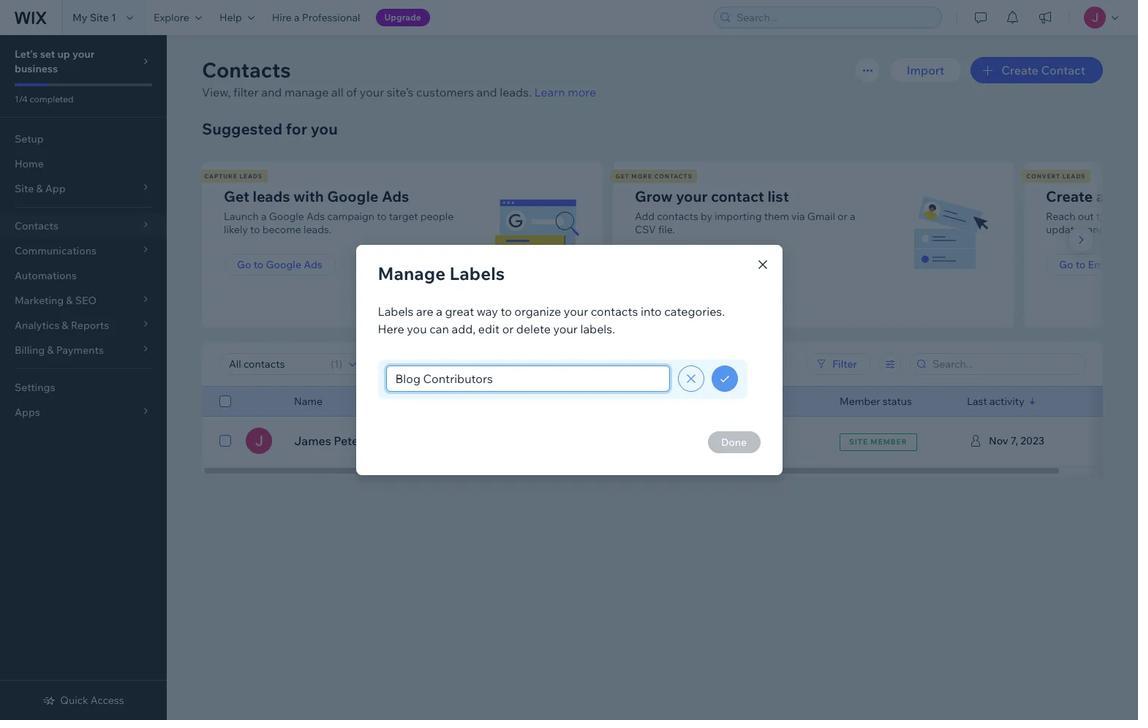 Task type: describe. For each thing, give the bounding box(es) containing it.
quick access
[[60, 694, 124, 707]]

capture leads
[[204, 173, 263, 180]]

you inside labels are a great way to organize your contacts into categories. here you can add, edit or delete your labels.
[[407, 322, 427, 336]]

contacts
[[654, 173, 693, 180]]

categories.
[[664, 304, 725, 319]]

0 vertical spatial google
[[327, 187, 379, 206]]

convert
[[1027, 173, 1061, 180]]

or inside "get more contacts grow your contact list add contacts by importing them via gmail or a csv file."
[[838, 210, 848, 223]]

google inside "button"
[[266, 258, 301, 271]]

get
[[616, 173, 630, 180]]

access
[[91, 694, 124, 707]]

go to google ads button
[[224, 254, 336, 276]]

file.
[[658, 223, 675, 236]]

setup
[[15, 132, 44, 146]]

ads inside go to google ads "button"
[[304, 258, 322, 271]]

contacts for organize
[[591, 304, 638, 319]]

1 vertical spatial search... field
[[928, 354, 1080, 375]]

list containing get leads with google ads
[[200, 162, 1138, 328]]

learn
[[534, 85, 565, 99]]

0 vertical spatial search... field
[[732, 7, 937, 28]]

upgrade
[[384, 12, 421, 23]]

1 vertical spatial 1
[[334, 358, 339, 371]]

add
[[635, 210, 655, 223]]

activity
[[990, 395, 1025, 408]]

labels are a great way to organize your contacts into categories. here you can add, edit or delete your labels.
[[378, 304, 725, 336]]

likely
[[224, 223, 248, 236]]

let's
[[15, 48, 38, 61]]

address
[[712, 395, 752, 408]]

launch
[[224, 210, 259, 223]]

contact
[[1041, 63, 1086, 78]]

filter button
[[806, 353, 870, 375]]

via
[[792, 210, 805, 223]]

import button
[[889, 57, 962, 83]]

way
[[477, 304, 498, 319]]

add,
[[452, 322, 476, 336]]

to inside labels are a great way to organize your contacts into categories. here you can add, edit or delete your labels.
[[501, 304, 512, 319]]

email inside button
[[1088, 258, 1114, 271]]

name
[[294, 395, 323, 408]]

help
[[219, 11, 242, 24]]

or inside labels are a great way to organize your contacts into categories. here you can add, edit or delete your labels.
[[502, 322, 514, 336]]

2023
[[1021, 435, 1045, 448]]

7,
[[1011, 435, 1018, 448]]

su
[[1132, 210, 1138, 223]]

edit
[[478, 322, 500, 336]]

)
[[339, 358, 342, 371]]

member status
[[840, 395, 912, 408]]

(
[[331, 358, 334, 371]]

manage
[[378, 263, 446, 285]]

get more contacts grow your contact list add contacts by importing them via gmail or a csv file.
[[616, 173, 856, 236]]

nov 7, 2023
[[989, 435, 1045, 448]]

home link
[[0, 151, 167, 176]]

list
[[768, 187, 789, 206]]

customers
[[416, 85, 474, 99]]

to right likely
[[250, 223, 260, 236]]

can
[[430, 322, 449, 336]]

create contact button
[[971, 57, 1103, 83]]

james
[[294, 434, 331, 448]]

ema
[[1117, 187, 1138, 206]]

importing
[[715, 210, 762, 223]]

are
[[416, 304, 434, 319]]

contacts view, filter and manage all of your site's customers and leads. learn more
[[202, 57, 596, 99]]

1 vertical spatial google
[[269, 210, 304, 223]]

convert leads
[[1027, 173, 1086, 180]]

an
[[1096, 187, 1113, 206]]

let's set up your business
[[15, 48, 95, 75]]

create contact
[[1002, 63, 1086, 78]]

go to google ads
[[237, 258, 322, 271]]

nov
[[989, 435, 1008, 448]]

1 vertical spatial member
[[871, 437, 908, 447]]

labels.
[[580, 322, 615, 336]]

import
[[907, 63, 945, 78]]

get
[[224, 187, 249, 206]]

0 horizontal spatial site
[[90, 11, 109, 24]]

contacts
[[202, 57, 291, 83]]

get leads with google ads launch a google ads campaign to target people likely to become leads.
[[224, 187, 454, 236]]

your inside create an ema reach out to your su
[[1109, 210, 1130, 223]]

quick access button
[[43, 694, 124, 707]]

suggested for you
[[202, 119, 338, 138]]

automations
[[15, 269, 77, 282]]

go for get
[[237, 258, 251, 271]]

target
[[389, 210, 418, 223]]

professional
[[302, 11, 360, 24]]

reach
[[1046, 210, 1076, 223]]

business
[[15, 62, 58, 75]]

hire a professional
[[272, 11, 360, 24]]

0 vertical spatial you
[[311, 119, 338, 138]]

sidebar element
[[0, 35, 167, 721]]

of
[[346, 85, 357, 99]]

0 vertical spatial labels
[[450, 263, 505, 285]]

to inside button
[[1076, 258, 1086, 271]]

site member
[[849, 437, 908, 447]]

to left target
[[377, 210, 387, 223]]

leads. inside contacts view, filter and manage all of your site's customers and leads. learn more
[[500, 85, 532, 99]]

leads for get
[[239, 173, 263, 180]]

explore
[[154, 11, 189, 24]]

all
[[331, 85, 344, 99]]

0 vertical spatial ads
[[382, 187, 409, 206]]



Task type: locate. For each thing, give the bounding box(es) containing it.
leads. left learn
[[500, 85, 532, 99]]

go
[[237, 258, 251, 271], [1059, 258, 1073, 271]]

1/4 completed
[[15, 94, 74, 105]]

by
[[701, 210, 712, 223]]

google down leads
[[269, 210, 304, 223]]

2 and from the left
[[477, 85, 497, 99]]

a right gmail
[[850, 210, 856, 223]]

go for create
[[1059, 258, 1073, 271]]

ads down get leads with google ads launch a google ads campaign to target people likely to become leads.
[[304, 258, 322, 271]]

1 vertical spatial create
[[1046, 187, 1093, 206]]

ads down with
[[307, 210, 325, 223]]

your inside contacts view, filter and manage all of your site's customers and leads. learn more
[[360, 85, 384, 99]]

your right delete
[[553, 322, 578, 336]]

go inside go to email mark button
[[1059, 258, 1073, 271]]

status
[[883, 395, 912, 408]]

site
[[90, 11, 109, 24], [849, 437, 868, 447]]

last
[[967, 395, 987, 408]]

0 vertical spatial contacts
[[657, 210, 698, 223]]

labels
[[450, 263, 505, 285], [378, 304, 414, 319]]

go inside go to google ads "button"
[[237, 258, 251, 271]]

0 vertical spatial leads.
[[500, 85, 532, 99]]

1 leads from the left
[[239, 173, 263, 180]]

1 horizontal spatial 1
[[334, 358, 339, 371]]

0 horizontal spatial leads
[[239, 173, 263, 180]]

labels up way
[[450, 263, 505, 285]]

1 vertical spatial or
[[502, 322, 514, 336]]

leads. inside get leads with google ads launch a google ads campaign to target people likely to become leads.
[[304, 223, 332, 236]]

go down reach
[[1059, 258, 1073, 271]]

grow
[[635, 187, 673, 206]]

1 horizontal spatial go
[[1059, 258, 1073, 271]]

1 vertical spatial labels
[[378, 304, 414, 319]]

Unsaved view field
[[225, 354, 326, 375]]

a inside get leads with google ads launch a google ads campaign to target people likely to become leads.
[[261, 210, 267, 223]]

create for an
[[1046, 187, 1093, 206]]

labels up here
[[378, 304, 414, 319]]

james peterson image
[[246, 428, 272, 454]]

my site 1
[[72, 11, 116, 24]]

list
[[200, 162, 1138, 328]]

a right hire at the top of page
[[294, 11, 300, 24]]

email left mark
[[1088, 258, 1114, 271]]

phone
[[585, 395, 616, 408]]

a inside labels are a great way to organize your contacts into categories. here you can add, edit or delete your labels.
[[436, 304, 443, 319]]

go down likely
[[237, 258, 251, 271]]

and right filter
[[261, 85, 282, 99]]

leads up get
[[239, 173, 263, 180]]

or right the 'edit'
[[502, 322, 514, 336]]

email down the add,
[[458, 395, 484, 408]]

your inside "get more contacts grow your contact list add contacts by importing them via gmail or a csv file."
[[676, 187, 708, 206]]

out
[[1078, 210, 1094, 223]]

0 horizontal spatial go
[[237, 258, 251, 271]]

1 horizontal spatial you
[[407, 322, 427, 336]]

site down member status
[[849, 437, 868, 447]]

1 vertical spatial ads
[[307, 210, 325, 223]]

create left contact
[[1002, 63, 1039, 78]]

a down leads
[[261, 210, 267, 223]]

your up by
[[676, 187, 708, 206]]

delete
[[516, 322, 551, 336]]

your left "su"
[[1109, 210, 1130, 223]]

a
[[294, 11, 300, 24], [261, 210, 267, 223], [850, 210, 856, 223], [436, 304, 443, 319]]

gmail
[[807, 210, 835, 223]]

leads for create
[[1063, 173, 1086, 180]]

more
[[568, 85, 596, 99]]

contacts inside "get more contacts grow your contact list add contacts by importing them via gmail or a csv file."
[[657, 210, 698, 223]]

2 vertical spatial ads
[[304, 258, 322, 271]]

contacts left by
[[657, 210, 698, 223]]

create
[[1002, 63, 1039, 78], [1046, 187, 1093, 206]]

your
[[72, 48, 95, 61], [360, 85, 384, 99], [676, 187, 708, 206], [1109, 210, 1130, 223], [564, 304, 588, 319], [553, 322, 578, 336]]

filter
[[832, 358, 857, 371]]

quick
[[60, 694, 88, 707]]

hire a professional link
[[263, 0, 369, 35]]

to down become
[[254, 258, 264, 271]]

to right out
[[1096, 210, 1106, 223]]

0 vertical spatial site
[[90, 11, 109, 24]]

my
[[72, 11, 87, 24]]

a right are
[[436, 304, 443, 319]]

your right the up
[[72, 48, 95, 61]]

member
[[840, 395, 880, 408], [871, 437, 908, 447]]

automations link
[[0, 263, 167, 288]]

1 horizontal spatial contacts
[[657, 210, 698, 223]]

your up 'labels.' on the top right of page
[[564, 304, 588, 319]]

google up campaign
[[327, 187, 379, 206]]

member left status
[[840, 395, 880, 408]]

1
[[111, 11, 116, 24], [334, 358, 339, 371]]

1 horizontal spatial email
[[1088, 258, 1114, 271]]

to inside "button"
[[254, 258, 264, 271]]

0 horizontal spatial email
[[458, 395, 484, 408]]

filter
[[233, 85, 259, 99]]

0 vertical spatial 1
[[111, 11, 116, 24]]

to right way
[[501, 304, 512, 319]]

create inside create an ema reach out to your su
[[1046, 187, 1093, 206]]

help button
[[211, 0, 263, 35]]

suggested
[[202, 119, 282, 138]]

0 vertical spatial create
[[1002, 63, 1039, 78]]

become
[[262, 223, 301, 236]]

leads.
[[500, 85, 532, 99], [304, 223, 332, 236]]

0 vertical spatial email
[[1088, 258, 1114, 271]]

csv
[[635, 223, 656, 236]]

set
[[40, 48, 55, 61]]

0 horizontal spatial you
[[311, 119, 338, 138]]

your right of
[[360, 85, 384, 99]]

member down status
[[871, 437, 908, 447]]

hire
[[272, 11, 292, 24]]

you right for at the top left of the page
[[311, 119, 338, 138]]

0 vertical spatial member
[[840, 395, 880, 408]]

1 horizontal spatial and
[[477, 85, 497, 99]]

1 horizontal spatial leads
[[1063, 173, 1086, 180]]

create for contact
[[1002, 63, 1039, 78]]

for
[[286, 119, 307, 138]]

1 vertical spatial site
[[849, 437, 868, 447]]

0 horizontal spatial contacts
[[591, 304, 638, 319]]

1 horizontal spatial create
[[1046, 187, 1093, 206]]

ads up target
[[382, 187, 409, 206]]

2 vertical spatial google
[[266, 258, 301, 271]]

leads
[[253, 187, 290, 206]]

create inside button
[[1002, 63, 1039, 78]]

them
[[764, 210, 789, 223]]

None checkbox
[[219, 393, 231, 410], [219, 432, 231, 450], [219, 393, 231, 410], [219, 432, 231, 450]]

and
[[261, 85, 282, 99], [477, 85, 497, 99]]

settings link
[[0, 375, 167, 400]]

mark
[[1117, 258, 1138, 271]]

0 vertical spatial or
[[838, 210, 848, 223]]

leads
[[239, 173, 263, 180], [1063, 173, 1086, 180]]

1 horizontal spatial labels
[[450, 263, 505, 285]]

0 horizontal spatial leads.
[[304, 223, 332, 236]]

contacts
[[657, 210, 698, 223], [591, 304, 638, 319]]

capture
[[204, 173, 237, 180]]

go to email mark button
[[1046, 254, 1138, 276]]

contact
[[711, 187, 764, 206]]

you down are
[[407, 322, 427, 336]]

and right customers
[[477, 85, 497, 99]]

learn more button
[[534, 83, 596, 101]]

leads right 'convert'
[[1063, 173, 1086, 180]]

to left mark
[[1076, 258, 1086, 271]]

1 horizontal spatial leads.
[[500, 85, 532, 99]]

2 go from the left
[[1059, 258, 1073, 271]]

site's
[[387, 85, 414, 99]]

2 leads from the left
[[1063, 173, 1086, 180]]

( 1 )
[[331, 358, 342, 371]]

1 vertical spatial you
[[407, 322, 427, 336]]

a inside "get more contacts grow your contact list add contacts by importing them via gmail or a csv file."
[[850, 210, 856, 223]]

google down become
[[266, 258, 301, 271]]

1 go from the left
[[237, 258, 251, 271]]

1 right unsaved view field at left
[[334, 358, 339, 371]]

here
[[378, 322, 404, 336]]

or right gmail
[[838, 210, 848, 223]]

1 right my
[[111, 11, 116, 24]]

0 horizontal spatial create
[[1002, 63, 1039, 78]]

create up reach
[[1046, 187, 1093, 206]]

james peterson
[[294, 434, 383, 448]]

leads. down with
[[304, 223, 332, 236]]

0 horizontal spatial labels
[[378, 304, 414, 319]]

or
[[838, 210, 848, 223], [502, 322, 514, 336]]

settings
[[15, 381, 55, 394]]

go to email mark
[[1059, 258, 1138, 271]]

1 vertical spatial email
[[458, 395, 484, 408]]

to
[[377, 210, 387, 223], [1096, 210, 1106, 223], [250, 223, 260, 236], [254, 258, 264, 271], [1076, 258, 1086, 271], [501, 304, 512, 319]]

Search... field
[[732, 7, 937, 28], [928, 354, 1080, 375]]

site right my
[[90, 11, 109, 24]]

1 vertical spatial contacts
[[591, 304, 638, 319]]

organize
[[515, 304, 561, 319]]

contacts up 'labels.' on the top right of page
[[591, 304, 638, 319]]

contacts inside labels are a great way to organize your contacts into categories. here you can add, edit or delete your labels.
[[591, 304, 638, 319]]

completed
[[30, 94, 74, 105]]

1/4
[[15, 94, 28, 105]]

1 horizontal spatial site
[[849, 437, 868, 447]]

you
[[311, 119, 338, 138], [407, 322, 427, 336]]

email
[[1088, 258, 1114, 271], [458, 395, 484, 408]]

more
[[632, 173, 652, 180]]

contacts for list
[[657, 210, 698, 223]]

1 and from the left
[[261, 85, 282, 99]]

with
[[293, 187, 324, 206]]

last activity
[[967, 395, 1025, 408]]

0 horizontal spatial or
[[502, 322, 514, 336]]

0 horizontal spatial 1
[[111, 11, 116, 24]]

1 vertical spatial leads.
[[304, 223, 332, 236]]

upgrade button
[[376, 9, 430, 26]]

to inside create an ema reach out to your su
[[1096, 210, 1106, 223]]

1 horizontal spatial or
[[838, 210, 848, 223]]

None field
[[391, 366, 665, 391]]

your inside let's set up your business
[[72, 48, 95, 61]]

manage labels
[[378, 263, 505, 285]]

0 horizontal spatial and
[[261, 85, 282, 99]]

home
[[15, 157, 44, 170]]

labels inside labels are a great way to organize your contacts into categories. here you can add, edit or delete your labels.
[[378, 304, 414, 319]]



Task type: vqa. For each thing, say whether or not it's contained in the screenshot.
templates to the top
no



